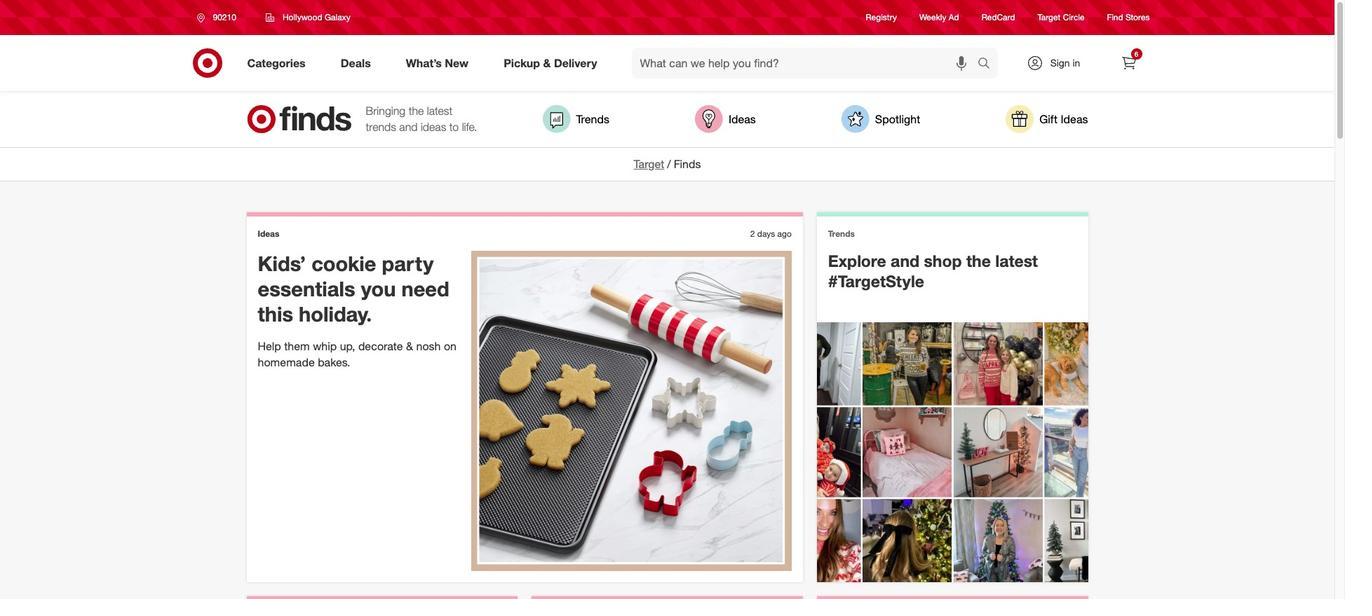 Task type: vqa. For each thing, say whether or not it's contained in the screenshot.
RedCard
yes



Task type: locate. For each thing, give the bounding box(es) containing it.
explore
[[828, 251, 886, 271]]

0 horizontal spatial latest
[[427, 104, 453, 118]]

ago
[[778, 229, 792, 239]]

ideas
[[729, 112, 756, 126], [1061, 112, 1088, 126], [258, 229, 279, 239]]

the
[[409, 104, 424, 118], [967, 251, 991, 271]]

gift ideas
[[1040, 112, 1088, 126]]

90210
[[213, 12, 236, 22]]

nosh
[[416, 339, 441, 353]]

latest inside explore and shop the latest #targetstyle
[[996, 251, 1038, 271]]

target
[[1038, 12, 1061, 23], [634, 157, 665, 171]]

1 vertical spatial the
[[967, 251, 991, 271]]

ideas
[[421, 120, 446, 134]]

and up #targetstyle
[[891, 251, 920, 271]]

weekly ad
[[920, 12, 959, 23]]

what's
[[406, 56, 442, 70]]

target finds image
[[247, 105, 352, 133]]

sign
[[1051, 57, 1070, 69]]

bringing
[[366, 104, 406, 118]]

&
[[543, 56, 551, 70], [406, 339, 413, 353]]

gift ideas link
[[1006, 105, 1088, 133]]

target / finds
[[634, 157, 701, 171]]

1 vertical spatial and
[[891, 251, 920, 271]]

them
[[284, 339, 310, 353]]

hollywood galaxy button
[[257, 5, 360, 30]]

sign in link
[[1015, 48, 1102, 79]]

kids' cookie party essentials you need this holiday. image
[[471, 251, 792, 572]]

1 horizontal spatial the
[[967, 251, 991, 271]]

trends link
[[543, 105, 610, 133]]

and left 'ideas'
[[399, 120, 418, 134]]

trends
[[576, 112, 610, 126], [828, 229, 855, 239]]

What can we help you find? suggestions appear below search field
[[632, 48, 981, 79]]

delivery
[[554, 56, 597, 70]]

trends up 'explore'
[[828, 229, 855, 239]]

target left /
[[634, 157, 665, 171]]

0 horizontal spatial target
[[634, 157, 665, 171]]

/
[[667, 157, 671, 171]]

registry
[[866, 12, 897, 23]]

1 vertical spatial trends
[[828, 229, 855, 239]]

0 horizontal spatial &
[[406, 339, 413, 353]]

pickup & delivery
[[504, 56, 597, 70]]

& left "nosh"
[[406, 339, 413, 353]]

stores
[[1126, 12, 1150, 23]]

0 vertical spatial &
[[543, 56, 551, 70]]

gift
[[1040, 112, 1058, 126]]

1 horizontal spatial &
[[543, 56, 551, 70]]

target left circle
[[1038, 12, 1061, 23]]

ideas inside the gift ideas link
[[1061, 112, 1088, 126]]

homemade
[[258, 355, 315, 369]]

finds
[[674, 157, 701, 171]]

1 horizontal spatial ideas
[[729, 112, 756, 126]]

0 vertical spatial and
[[399, 120, 418, 134]]

the up 'ideas'
[[409, 104, 424, 118]]

bringing the latest trends and ideas to life.
[[366, 104, 477, 134]]

0 vertical spatial the
[[409, 104, 424, 118]]

and
[[399, 120, 418, 134], [891, 251, 920, 271]]

1 horizontal spatial latest
[[996, 251, 1038, 271]]

0 horizontal spatial trends
[[576, 112, 610, 126]]

the right shop
[[967, 251, 991, 271]]

target circle link
[[1038, 12, 1085, 24]]

1 vertical spatial &
[[406, 339, 413, 353]]

90210 button
[[188, 5, 251, 30]]

1 vertical spatial latest
[[996, 251, 1038, 271]]

essentials
[[258, 277, 355, 302]]

and inside explore and shop the latest #targetstyle
[[891, 251, 920, 271]]

holiday.
[[299, 302, 372, 327]]

kids' cookie party essentials you need this holiday.
[[258, 251, 449, 327]]

6
[[1135, 50, 1139, 58]]

pickup & delivery link
[[492, 48, 615, 79]]

latest
[[427, 104, 453, 118], [996, 251, 1038, 271]]

2 horizontal spatial ideas
[[1061, 112, 1088, 126]]

and inside bringing the latest trends and ideas to life.
[[399, 120, 418, 134]]

trends down delivery
[[576, 112, 610, 126]]

& inside pickup & delivery "link"
[[543, 56, 551, 70]]

cookie
[[312, 251, 376, 276]]

0 horizontal spatial the
[[409, 104, 424, 118]]

what's new link
[[394, 48, 486, 79]]

0 vertical spatial latest
[[427, 104, 453, 118]]

spotlight link
[[842, 105, 921, 133]]

help
[[258, 339, 281, 353]]

explore and shop the latest #targetstyle
[[828, 251, 1038, 291]]

1 horizontal spatial target
[[1038, 12, 1061, 23]]

0 horizontal spatial and
[[399, 120, 418, 134]]

new
[[445, 56, 469, 70]]

1 horizontal spatial and
[[891, 251, 920, 271]]

latest inside bringing the latest trends and ideas to life.
[[427, 104, 453, 118]]

0 vertical spatial target
[[1038, 12, 1061, 23]]

1 vertical spatial target
[[634, 157, 665, 171]]

target for target circle
[[1038, 12, 1061, 23]]

search button
[[971, 48, 1005, 81]]

& right pickup
[[543, 56, 551, 70]]

spotlight
[[875, 112, 921, 126]]

0 vertical spatial trends
[[576, 112, 610, 126]]



Task type: describe. For each thing, give the bounding box(es) containing it.
party
[[382, 251, 434, 276]]

target circle
[[1038, 12, 1085, 23]]

target link
[[634, 157, 665, 171]]

0 horizontal spatial ideas
[[258, 229, 279, 239]]

help them whip up, decorate & nosh on homemade bakes.
[[258, 339, 457, 369]]

redcard link
[[982, 12, 1015, 24]]

in
[[1073, 57, 1081, 69]]

find stores
[[1107, 12, 1150, 23]]

decorate
[[358, 339, 403, 353]]

weekly ad link
[[920, 12, 959, 24]]

trends
[[366, 120, 396, 134]]

bakes.
[[318, 355, 350, 369]]

registry link
[[866, 12, 897, 24]]

what's new
[[406, 56, 469, 70]]

need
[[402, 277, 449, 302]]

& inside help them whip up, decorate & nosh on homemade bakes.
[[406, 339, 413, 353]]

find stores link
[[1107, 12, 1150, 24]]

life.
[[462, 120, 477, 134]]

deals
[[341, 56, 371, 70]]

on
[[444, 339, 457, 353]]

this
[[258, 302, 293, 327]]

find
[[1107, 12, 1124, 23]]

ad
[[949, 12, 959, 23]]

search
[[971, 57, 1005, 71]]

you
[[361, 277, 396, 302]]

kids'
[[258, 251, 306, 276]]

deals link
[[329, 48, 388, 79]]

pickup
[[504, 56, 540, 70]]

collage of people showing off their #targetstyle image
[[817, 323, 1088, 583]]

galaxy
[[325, 12, 351, 22]]

weekly
[[920, 12, 947, 23]]

shop
[[924, 251, 962, 271]]

the inside explore and shop the latest #targetstyle
[[967, 251, 991, 271]]

#targetstyle
[[828, 271, 924, 291]]

categories
[[247, 56, 306, 70]]

2
[[751, 229, 755, 239]]

trends inside trends link
[[576, 112, 610, 126]]

1 horizontal spatial trends
[[828, 229, 855, 239]]

the inside bringing the latest trends and ideas to life.
[[409, 104, 424, 118]]

categories link
[[235, 48, 323, 79]]

days
[[758, 229, 775, 239]]

redcard
[[982, 12, 1015, 23]]

2 days ago
[[751, 229, 792, 239]]

circle
[[1063, 12, 1085, 23]]

target for target / finds
[[634, 157, 665, 171]]

ideas link
[[695, 105, 756, 133]]

hollywood
[[283, 12, 322, 22]]

sign in
[[1051, 57, 1081, 69]]

hollywood galaxy
[[283, 12, 351, 22]]

to
[[450, 120, 459, 134]]

whip
[[313, 339, 337, 353]]

ideas inside ideas link
[[729, 112, 756, 126]]

up,
[[340, 339, 355, 353]]

6 link
[[1114, 48, 1145, 79]]



